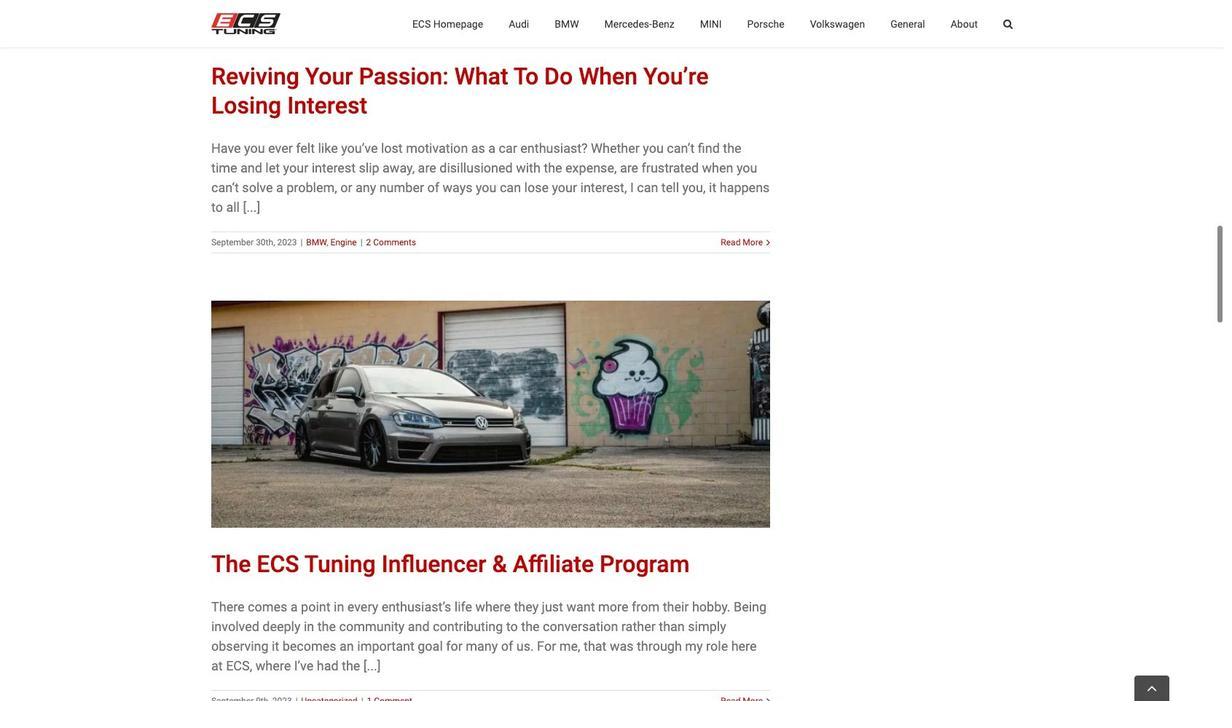 Task type: locate. For each thing, give the bounding box(es) containing it.
the ecs tuning influencer & affiliate program image
[[211, 301, 770, 528]]



Task type: describe. For each thing, give the bounding box(es) containing it.
reviving your passion: what to do when you're losing interest image
[[211, 0, 770, 40]]

ecs tuning logo image
[[211, 13, 281, 34]]



Task type: vqa. For each thing, say whether or not it's contained in the screenshot.
on
no



